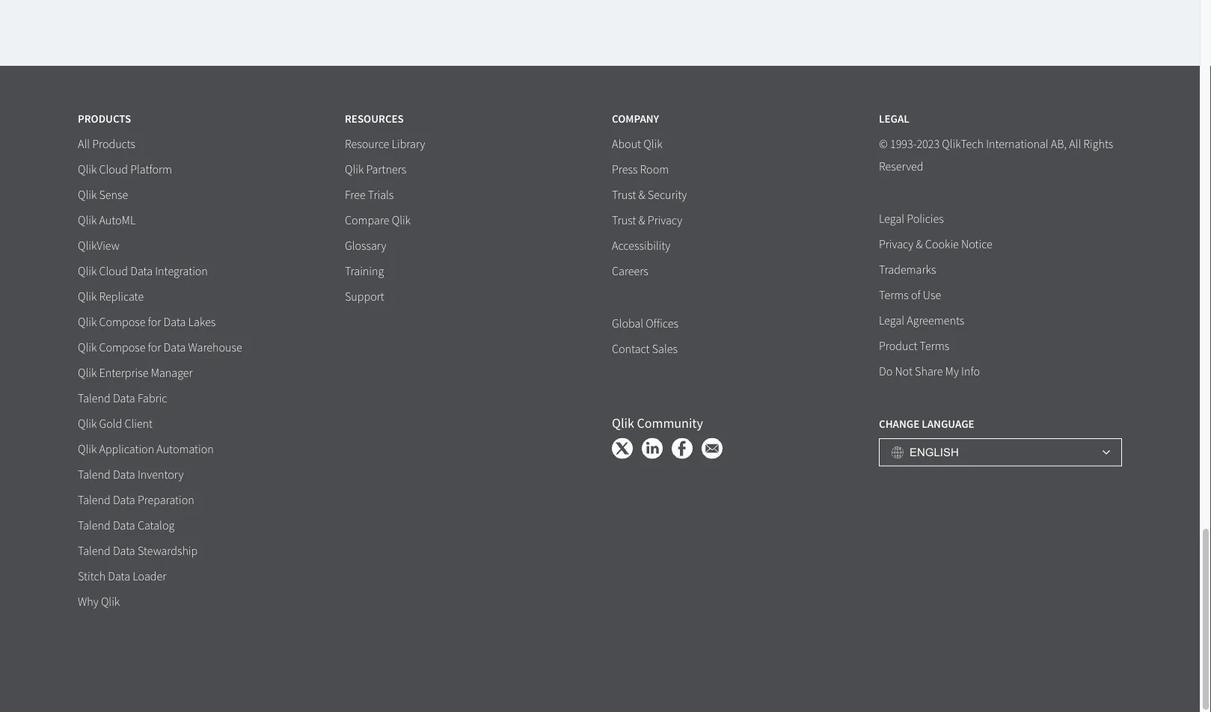 Task type: locate. For each thing, give the bounding box(es) containing it.
qlik up "free" at the top left
[[345, 162, 364, 177]]

talend for talend data fabric
[[78, 391, 111, 406]]

1 vertical spatial compose
[[99, 341, 146, 355]]

data inside talend data catalog link
[[113, 519, 135, 534]]

qlik cloud data integration link
[[78, 264, 208, 280]]

©
[[879, 137, 888, 152]]

talend for talend data stewardship
[[78, 544, 111, 559]]

sense
[[99, 188, 128, 203]]

qlik for qlik compose for data warehouse
[[78, 341, 97, 355]]

international
[[986, 137, 1049, 152]]

privacy
[[648, 213, 683, 228], [879, 237, 914, 252]]

0 horizontal spatial terms
[[879, 288, 909, 303]]

legal up product
[[879, 314, 905, 329]]

2 compose from the top
[[99, 341, 146, 355]]

trademarks link
[[879, 263, 936, 278]]

qliktech
[[942, 137, 984, 152]]

press room
[[612, 162, 669, 177]]

trials
[[368, 188, 394, 203]]

products up all products
[[78, 112, 131, 127]]

cloud for platform
[[99, 162, 128, 177]]

0 vertical spatial privacy
[[648, 213, 683, 228]]

cloud inside qlik cloud platform link
[[99, 162, 128, 177]]

data up 'manager' at the left bottom
[[164, 341, 186, 355]]

glossary
[[345, 239, 386, 254]]

talend for talend data preparation
[[78, 493, 111, 508]]

stewardship
[[138, 544, 198, 559]]

1 vertical spatial &
[[639, 213, 645, 228]]

1993-
[[890, 137, 917, 152]]

talend data preparation link
[[78, 493, 194, 509]]

trust for trust & privacy
[[612, 213, 636, 228]]

2 talend from the top
[[78, 468, 111, 483]]

trust inside trust & security link
[[612, 188, 636, 203]]

english button
[[879, 439, 1122, 467]]

privacy down security
[[648, 213, 683, 228]]

stitch
[[78, 569, 106, 584]]

global offices link
[[612, 317, 679, 332]]

terms of use
[[879, 288, 941, 303]]

talend for talend data catalog
[[78, 519, 111, 534]]

legal left policies
[[879, 212, 905, 227]]

trust up accessibility
[[612, 213, 636, 228]]

qlik enterprise manager link
[[78, 366, 193, 382]]

talend up gold
[[78, 391, 111, 406]]

change
[[879, 417, 920, 432]]

cloud up sense
[[99, 162, 128, 177]]

qlik left sense
[[78, 188, 97, 203]]

1 horizontal spatial terms
[[920, 339, 950, 354]]

contact sales link
[[612, 342, 678, 358]]

qlik for qlik compose for data lakes
[[78, 315, 97, 330]]

2 vertical spatial legal
[[879, 314, 905, 329]]

automl
[[99, 213, 136, 228]]

4 talend from the top
[[78, 519, 111, 534]]

about qlik
[[612, 137, 663, 152]]

legal agreements link
[[879, 314, 965, 329]]

data up 'talend data catalog'
[[113, 493, 135, 508]]

qlik for qlik enterprise manager
[[78, 366, 97, 381]]

offices
[[646, 317, 679, 332]]

0 horizontal spatial all
[[78, 137, 90, 152]]

qlik replicate
[[78, 290, 144, 305]]

terms down agreements
[[920, 339, 950, 354]]

2 cloud from the top
[[99, 264, 128, 279]]

security
[[648, 188, 687, 203]]

data up replicate
[[130, 264, 153, 279]]

0 vertical spatial terms
[[879, 288, 909, 303]]

partners
[[366, 162, 406, 177]]

& left cookie
[[916, 237, 923, 252]]

1 vertical spatial products
[[92, 137, 135, 152]]

talend up stitch
[[78, 544, 111, 559]]

1 all from the left
[[78, 137, 90, 152]]

compose for qlik compose for data warehouse
[[99, 341, 146, 355]]

& for security
[[639, 188, 645, 203]]

accessibility
[[612, 239, 671, 254]]

loader
[[133, 569, 166, 584]]

all up qlik cloud platform at the top of the page
[[78, 137, 90, 152]]

data
[[130, 264, 153, 279], [164, 315, 186, 330], [164, 341, 186, 355], [113, 391, 135, 406], [113, 468, 135, 483], [113, 493, 135, 508], [113, 519, 135, 534], [113, 544, 135, 559], [108, 569, 130, 584]]

qlik left replicate
[[78, 290, 97, 305]]

for down qlik compose for data lakes link
[[148, 341, 161, 355]]

1 for from the top
[[148, 315, 161, 330]]

data inside talend data inventory 'link'
[[113, 468, 135, 483]]

qlik down qlik gold client link on the bottom of page
[[78, 442, 97, 457]]

1 horizontal spatial all
[[1069, 137, 1081, 152]]

qlik sense
[[78, 188, 128, 203]]

1 trust from the top
[[612, 188, 636, 203]]

cloud up qlik replicate
[[99, 264, 128, 279]]

catalog
[[138, 519, 175, 534]]

& up accessibility
[[639, 213, 645, 228]]

resources
[[345, 112, 404, 127]]

qlik down qlik replicate link
[[78, 315, 97, 330]]

support
[[345, 290, 384, 305]]

products inside 'all products' link
[[92, 137, 135, 152]]

qlikview link
[[78, 239, 119, 254]]

1 horizontal spatial privacy
[[879, 237, 914, 252]]

2 all from the left
[[1069, 137, 1081, 152]]

data for loader
[[108, 569, 130, 584]]

data left lakes
[[164, 315, 186, 330]]

1 vertical spatial legal
[[879, 212, 905, 227]]

qlik right why on the bottom left
[[101, 595, 120, 610]]

about qlik link
[[612, 137, 663, 153]]

qlik up qlikview
[[78, 213, 97, 228]]

all inside © 1993-2023 qliktech international ab, all rights reserved
[[1069, 137, 1081, 152]]

talend inside talend data inventory 'link'
[[78, 468, 111, 483]]

cloud for data
[[99, 264, 128, 279]]

products up qlik cloud platform at the top of the page
[[92, 137, 135, 152]]

qlik for qlik partners
[[345, 162, 364, 177]]

data down the enterprise
[[113, 391, 135, 406]]

notice
[[961, 237, 993, 252]]

do not share my info
[[879, 364, 980, 379]]

qlik left community
[[612, 415, 634, 432]]

qlik compose for data warehouse
[[78, 341, 242, 355]]

of
[[911, 288, 921, 303]]

all right ab,
[[1069, 137, 1081, 152]]

data inside talend data preparation link
[[113, 493, 135, 508]]

free trials link
[[345, 188, 394, 204]]

3 legal from the top
[[879, 314, 905, 329]]

2023
[[917, 137, 940, 152]]

all inside 'all products' link
[[78, 137, 90, 152]]

0 vertical spatial trust
[[612, 188, 636, 203]]

data inside talend data fabric link
[[113, 391, 135, 406]]

1 compose from the top
[[99, 315, 146, 330]]

global
[[612, 317, 644, 332]]

talend down application on the bottom left of the page
[[78, 468, 111, 483]]

lakes
[[188, 315, 216, 330]]

2 legal from the top
[[879, 212, 905, 227]]

compare qlik link
[[345, 213, 411, 229]]

0 vertical spatial cloud
[[99, 162, 128, 177]]

stitch data loader
[[78, 569, 166, 584]]

qlik left the enterprise
[[78, 366, 97, 381]]

talend down talend data preparation link
[[78, 519, 111, 534]]

for up qlik compose for data warehouse
[[148, 315, 161, 330]]

3 talend from the top
[[78, 493, 111, 508]]

& for privacy
[[639, 213, 645, 228]]

trust down press
[[612, 188, 636, 203]]

legal agreements
[[879, 314, 965, 329]]

all products link
[[78, 137, 135, 153]]

english
[[910, 446, 959, 458]]

trademarks
[[879, 263, 936, 278]]

talend up 'talend data catalog'
[[78, 493, 111, 508]]

1 vertical spatial terms
[[920, 339, 950, 354]]

qlik compose for data lakes link
[[78, 315, 216, 331]]

2 vertical spatial &
[[916, 237, 923, 252]]

legal up 1993-
[[879, 112, 910, 127]]

0 vertical spatial for
[[148, 315, 161, 330]]

& down press room link
[[639, 188, 645, 203]]

talend data fabric link
[[78, 391, 167, 407]]

qlik left gold
[[78, 417, 97, 432]]

qlik down trials at left
[[392, 213, 411, 228]]

products
[[78, 112, 131, 127], [92, 137, 135, 152]]

1 talend from the top
[[78, 391, 111, 406]]

data right stitch
[[108, 569, 130, 584]]

qlik
[[644, 137, 663, 152], [78, 162, 97, 177], [345, 162, 364, 177], [78, 188, 97, 203], [78, 213, 97, 228], [392, 213, 411, 228], [78, 264, 97, 279], [78, 290, 97, 305], [78, 315, 97, 330], [78, 341, 97, 355], [78, 366, 97, 381], [612, 415, 634, 432], [78, 417, 97, 432], [78, 442, 97, 457], [101, 595, 120, 610]]

qlik automl link
[[78, 213, 136, 229]]

cloud inside qlik cloud data integration link
[[99, 264, 128, 279]]

1 legal from the top
[[879, 112, 910, 127]]

0 horizontal spatial privacy
[[648, 213, 683, 228]]

1 vertical spatial cloud
[[99, 264, 128, 279]]

0 vertical spatial &
[[639, 188, 645, 203]]

data inside the stitch data loader link
[[108, 569, 130, 584]]

talend inside talend data fabric link
[[78, 391, 111, 406]]

terms
[[879, 288, 909, 303], [920, 339, 950, 354]]

1 cloud from the top
[[99, 162, 128, 177]]

data down talend data catalog link
[[113, 544, 135, 559]]

training
[[345, 264, 384, 279]]

compose down replicate
[[99, 315, 146, 330]]

legal policies link
[[879, 212, 944, 228]]

trust & security link
[[612, 188, 687, 204]]

compose up the enterprise
[[99, 341, 146, 355]]

agreements
[[907, 314, 965, 329]]

resource library link
[[345, 137, 425, 153]]

warehouse
[[188, 341, 242, 355]]

qlik up qlik sense
[[78, 162, 97, 177]]

5 talend from the top
[[78, 544, 111, 559]]

trust & security
[[612, 188, 687, 203]]

terms left of
[[879, 288, 909, 303]]

qlik up the qlik enterprise manager
[[78, 341, 97, 355]]

2 trust from the top
[[612, 213, 636, 228]]

trust inside trust & privacy link
[[612, 213, 636, 228]]

automation
[[157, 442, 214, 457]]

contact sales
[[612, 342, 678, 357]]

data inside talend data stewardship link
[[113, 544, 135, 559]]

data down application on the bottom left of the page
[[113, 468, 135, 483]]

1 vertical spatial trust
[[612, 213, 636, 228]]

not
[[895, 364, 913, 379]]

0 vertical spatial legal
[[879, 112, 910, 127]]

2 for from the top
[[148, 341, 161, 355]]

press room link
[[612, 162, 669, 178]]

data for fabric
[[113, 391, 135, 406]]

qlik gold client link
[[78, 417, 153, 433]]

training link
[[345, 264, 384, 280]]

privacy & cookie notice link
[[879, 237, 993, 253]]

data inside qlik compose for data warehouse link
[[164, 341, 186, 355]]

data down talend data preparation link
[[113, 519, 135, 534]]

0 vertical spatial compose
[[99, 315, 146, 330]]

legal for legal policies
[[879, 212, 905, 227]]

1 vertical spatial for
[[148, 341, 161, 355]]

talend inside talend data preparation link
[[78, 493, 111, 508]]

qlik for qlik community
[[612, 415, 634, 432]]

talend inside talend data catalog link
[[78, 519, 111, 534]]

privacy up the trademarks
[[879, 237, 914, 252]]

qlik down qlikview link
[[78, 264, 97, 279]]

change language
[[879, 417, 975, 432]]

talend data preparation
[[78, 493, 194, 508]]

qlik for qlik gold client
[[78, 417, 97, 432]]

talend inside talend data stewardship link
[[78, 544, 111, 559]]



Task type: vqa. For each thing, say whether or not it's contained in the screenshot.
the Legal for Legal Policies
yes



Task type: describe. For each thing, give the bounding box(es) containing it.
qlik for qlik cloud platform
[[78, 162, 97, 177]]

rights
[[1084, 137, 1114, 152]]

qlik for qlik automl
[[78, 213, 97, 228]]

trust for trust & security
[[612, 188, 636, 203]]

all products
[[78, 137, 135, 152]]

gold
[[99, 417, 122, 432]]

careers
[[612, 264, 649, 279]]

qlik for qlik replicate
[[78, 290, 97, 305]]

resource library
[[345, 137, 425, 152]]

enterprise
[[99, 366, 149, 381]]

data for inventory
[[113, 468, 135, 483]]

application
[[99, 442, 154, 457]]

my
[[945, 364, 959, 379]]

qlik compose for data lakes
[[78, 315, 216, 330]]

why
[[78, 595, 99, 610]]

cookie
[[925, 237, 959, 252]]

legal for legal agreements
[[879, 314, 905, 329]]

talend for talend data inventory
[[78, 468, 111, 483]]

qlik application automation link
[[78, 442, 214, 458]]

compose for qlik compose for data lakes
[[99, 315, 146, 330]]

glossary link
[[345, 239, 386, 254]]

qlik for qlik cloud data integration
[[78, 264, 97, 279]]

community
[[637, 415, 703, 432]]

platform
[[130, 162, 172, 177]]

qlik up room
[[644, 137, 663, 152]]

accessibility link
[[612, 239, 671, 254]]

qlik enterprise manager
[[78, 366, 193, 381]]

product terms link
[[879, 339, 950, 355]]

client
[[125, 417, 153, 432]]

preparation
[[138, 493, 194, 508]]

resource
[[345, 137, 389, 152]]

do
[[879, 364, 893, 379]]

library
[[392, 137, 425, 152]]

room
[[640, 162, 669, 177]]

inventory
[[138, 468, 184, 483]]

free
[[345, 188, 366, 203]]

sales
[[652, 342, 678, 357]]

1 vertical spatial privacy
[[879, 237, 914, 252]]

integration
[[155, 264, 208, 279]]

qlik replicate link
[[78, 290, 144, 305]]

use
[[923, 288, 941, 303]]

for for warehouse
[[148, 341, 161, 355]]

0 vertical spatial products
[[78, 112, 131, 127]]

© 1993-2023 qliktech international ab, all rights reserved
[[879, 137, 1114, 174]]

data inside qlik cloud data integration link
[[130, 264, 153, 279]]

for for lakes
[[148, 315, 161, 330]]

language
[[922, 417, 975, 432]]

replicate
[[99, 290, 144, 305]]

talend data stewardship link
[[78, 544, 198, 560]]

qlik application automation
[[78, 442, 214, 457]]

legal for legal
[[879, 112, 910, 127]]

qlik for qlik application automation
[[78, 442, 97, 457]]

reserved
[[879, 159, 924, 174]]

privacy & cookie notice
[[879, 237, 993, 252]]

qlik for qlik sense
[[78, 188, 97, 203]]

do not share my info link
[[879, 364, 980, 380]]

qlikview
[[78, 239, 119, 254]]

data for catalog
[[113, 519, 135, 534]]

support link
[[345, 290, 384, 305]]

policies
[[907, 212, 944, 227]]

trust & privacy link
[[612, 213, 683, 229]]

talend data catalog link
[[78, 519, 175, 534]]

data inside qlik compose for data lakes link
[[164, 315, 186, 330]]

qlik community link
[[612, 415, 703, 432]]

qlik cloud platform link
[[78, 162, 172, 178]]

company
[[612, 112, 659, 127]]

& for cookie
[[916, 237, 923, 252]]

terms of use link
[[879, 288, 941, 304]]

about
[[612, 137, 641, 152]]

data for preparation
[[113, 493, 135, 508]]

global offices
[[612, 317, 679, 332]]

qlik partners
[[345, 162, 406, 177]]

fabric
[[138, 391, 167, 406]]

qlik community
[[612, 415, 703, 432]]

trust & privacy
[[612, 213, 683, 228]]

qlik sense link
[[78, 188, 128, 204]]

data for stewardship
[[113, 544, 135, 559]]

compare
[[345, 213, 389, 228]]

talend data stewardship
[[78, 544, 198, 559]]

talend data catalog
[[78, 519, 175, 534]]

compare qlik
[[345, 213, 411, 228]]

share
[[915, 364, 943, 379]]

qlik cloud platform
[[78, 162, 172, 177]]

free trials
[[345, 188, 394, 203]]

talend data inventory link
[[78, 468, 184, 483]]

qlik partners link
[[345, 162, 406, 178]]

legal policies
[[879, 212, 944, 227]]



